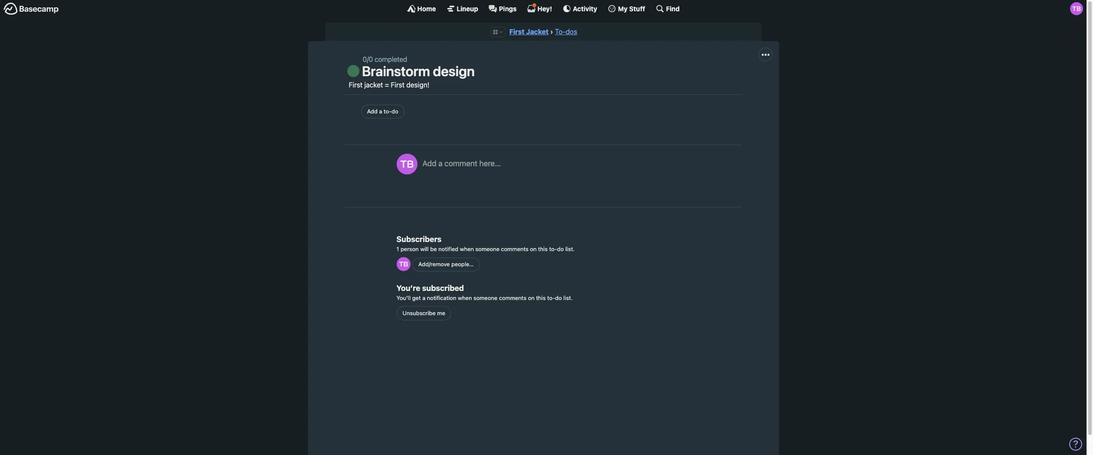 Task type: describe. For each thing, give the bounding box(es) containing it.
comment
[[445, 159, 478, 168]]

do inside button
[[392, 108, 398, 115]]

›
[[550, 28, 553, 36]]

on for you're
[[528, 295, 535, 302]]

do for 1
[[557, 246, 564, 252]]

a for comment
[[439, 159, 443, 168]]

stuff
[[629, 5, 645, 12]]

0/0 completed
[[363, 56, 407, 63]]

jacket
[[364, 81, 383, 89]]

design!
[[407, 81, 430, 89]]

brainstorm
[[362, 63, 430, 79]]

design
[[433, 63, 475, 79]]

list. for subscribers
[[566, 246, 575, 252]]

completed
[[375, 56, 407, 63]]

lineup
[[457, 5, 478, 12]]

unsubscribe me
[[403, 310, 445, 316]]

here…
[[480, 159, 501, 168]]

when for subscribers
[[460, 246, 474, 252]]

do for subscribed
[[555, 295, 562, 302]]

on for subscribers
[[530, 246, 537, 252]]

comments for subscribers
[[501, 246, 529, 252]]

add a to-do
[[367, 108, 398, 115]]

subscribers
[[397, 235, 442, 244]]

find button
[[656, 4, 680, 13]]

› to-dos
[[550, 28, 577, 36]]

add/remove
[[419, 261, 450, 268]]

comments for you're
[[499, 295, 527, 302]]

someone for you're
[[474, 295, 498, 302]]

add for add a to-do
[[367, 108, 378, 115]]

add a comment here…
[[423, 159, 501, 168]]

add a comment here… button
[[423, 154, 734, 193]]

be
[[430, 246, 437, 252]]

list. for you're
[[564, 295, 573, 302]]

me
[[437, 310, 445, 316]]

1 horizontal spatial tyler black image
[[1071, 2, 1084, 15]]

activity
[[573, 5, 597, 12]]

will
[[420, 246, 429, 252]]

notification
[[427, 295, 457, 302]]

pings
[[499, 5, 517, 12]]

lineup link
[[447, 4, 478, 13]]

you'll
[[397, 295, 411, 302]]

you're subscribed you'll get a notification when someone comments on this to-do list.
[[397, 284, 573, 302]]



Task type: vqa. For each thing, say whether or not it's contained in the screenshot.
the bottommost Terry Turtle image
no



Task type: locate. For each thing, give the bounding box(es) containing it.
comments
[[501, 246, 529, 252], [499, 295, 527, 302]]

a down the jacket
[[379, 108, 382, 115]]

get
[[412, 295, 421, 302]]

my stuff button
[[608, 4, 645, 13]]

on inside you're subscribed you'll get a notification when someone comments on this to-do list.
[[528, 295, 535, 302]]

first right =
[[391, 81, 405, 89]]

first jacket = first design!
[[349, 81, 430, 89]]

a inside you're subscribed you'll get a notification when someone comments on this to-do list.
[[422, 295, 426, 302]]

to-dos link
[[555, 28, 577, 36]]

a for to-
[[379, 108, 382, 115]]

when
[[460, 246, 474, 252], [458, 295, 472, 302]]

this for you're
[[536, 295, 546, 302]]

0 vertical spatial add
[[367, 108, 378, 115]]

add
[[367, 108, 378, 115], [423, 159, 437, 168]]

subscribed
[[422, 284, 464, 293]]

add/remove people… link
[[412, 258, 480, 272]]

first jacket
[[510, 28, 549, 36]]

unsubscribe me button
[[397, 306, 451, 320]]

someone inside you're subscribed you'll get a notification when someone comments on this to-do list.
[[474, 295, 498, 302]]

to- for 1
[[549, 246, 557, 252]]

first left jacket
[[510, 28, 525, 36]]

0 vertical spatial list.
[[566, 246, 575, 252]]

when inside "subscribers 1 person will be notified when someone comments on this to-do list."
[[460, 246, 474, 252]]

list. inside you're subscribed you'll get a notification when someone comments on this to-do list.
[[564, 295, 573, 302]]

when up people…
[[460, 246, 474, 252]]

this inside "subscribers 1 person will be notified when someone comments on this to-do list."
[[538, 246, 548, 252]]

1 vertical spatial tyler black image
[[397, 258, 410, 271]]

notified
[[439, 246, 459, 252]]

1 vertical spatial comments
[[499, 295, 527, 302]]

0 vertical spatial someone
[[476, 246, 500, 252]]

this for subscribers
[[538, 246, 548, 252]]

dos
[[566, 28, 577, 36]]

this
[[538, 246, 548, 252], [536, 295, 546, 302]]

a
[[379, 108, 382, 115], [439, 159, 443, 168], [422, 295, 426, 302]]

unsubscribe
[[403, 310, 436, 316]]

list.
[[566, 246, 575, 252], [564, 295, 573, 302]]

jacket
[[526, 28, 549, 36]]

home link
[[407, 4, 436, 13]]

this inside you're subscribed you'll get a notification when someone comments on this to-do list.
[[536, 295, 546, 302]]

switch accounts image
[[3, 2, 59, 16]]

1 vertical spatial list.
[[564, 295, 573, 302]]

add/remove people…
[[419, 261, 474, 268]]

home
[[417, 5, 436, 12]]

do inside you're subscribed you'll get a notification when someone comments on this to-do list.
[[555, 295, 562, 302]]

1 horizontal spatial a
[[422, 295, 426, 302]]

a inside button
[[439, 159, 443, 168]]

do inside "subscribers 1 person will be notified when someone comments on this to-do list."
[[557, 246, 564, 252]]

1 vertical spatial on
[[528, 295, 535, 302]]

people…
[[452, 261, 474, 268]]

add right tyler black icon
[[423, 159, 437, 168]]

first jacket link
[[510, 28, 549, 36]]

a right get
[[422, 295, 426, 302]]

subscribers 1 person will be notified when someone comments on this to-do list.
[[397, 235, 575, 252]]

my
[[618, 5, 628, 12]]

0 horizontal spatial first
[[349, 81, 363, 89]]

0 vertical spatial when
[[460, 246, 474, 252]]

first
[[510, 28, 525, 36], [349, 81, 363, 89], [391, 81, 405, 89]]

you're
[[397, 284, 421, 293]]

brainstorm design
[[362, 63, 475, 79]]

1 horizontal spatial add
[[423, 159, 437, 168]]

when right the notification
[[458, 295, 472, 302]]

my stuff
[[618, 5, 645, 12]]

0 vertical spatial tyler black image
[[1071, 2, 1084, 15]]

0 vertical spatial this
[[538, 246, 548, 252]]

2 vertical spatial do
[[555, 295, 562, 302]]

to- inside you're subscribed you'll get a notification when someone comments on this to-do list.
[[547, 295, 555, 302]]

on inside "subscribers 1 person will be notified when someone comments on this to-do list."
[[530, 246, 537, 252]]

1 vertical spatial to-
[[549, 246, 557, 252]]

1 vertical spatial someone
[[474, 295, 498, 302]]

a inside button
[[379, 108, 382, 115]]

hey! button
[[527, 3, 552, 13]]

someone for subscribers
[[476, 246, 500, 252]]

to-
[[384, 108, 392, 115], [549, 246, 557, 252], [547, 295, 555, 302]]

activity link
[[563, 4, 597, 13]]

someone right notified
[[476, 246, 500, 252]]

hey!
[[538, 5, 552, 12]]

comments inside you're subscribed you'll get a notification when someone comments on this to-do list.
[[499, 295, 527, 302]]

1 vertical spatial when
[[458, 295, 472, 302]]

on
[[530, 246, 537, 252], [528, 295, 535, 302]]

1 horizontal spatial first
[[391, 81, 405, 89]]

0 vertical spatial comments
[[501, 246, 529, 252]]

1 vertical spatial add
[[423, 159, 437, 168]]

add for add a comment here…
[[423, 159, 437, 168]]

tyler black image
[[397, 154, 417, 175]]

add down the jacket
[[367, 108, 378, 115]]

when inside you're subscribed you'll get a notification when someone comments on this to-do list.
[[458, 295, 472, 302]]

add inside add a to-do button
[[367, 108, 378, 115]]

0 horizontal spatial add
[[367, 108, 378, 115]]

2 vertical spatial to-
[[547, 295, 555, 302]]

to-
[[555, 28, 566, 36]]

add inside "add a comment here…" button
[[423, 159, 437, 168]]

to- inside "subscribers 1 person will be notified when someone comments on this to-do list."
[[549, 246, 557, 252]]

0 horizontal spatial tyler black image
[[397, 258, 410, 271]]

0 vertical spatial to-
[[384, 108, 392, 115]]

first for first jacket = first design!
[[349, 81, 363, 89]]

0/0 completed link
[[363, 56, 407, 63]]

first left the jacket
[[349, 81, 363, 89]]

0/0
[[363, 56, 373, 63]]

first for first jacket
[[510, 28, 525, 36]]

1 vertical spatial a
[[439, 159, 443, 168]]

a left the comment
[[439, 159, 443, 168]]

someone
[[476, 246, 500, 252], [474, 295, 498, 302]]

person
[[401, 246, 419, 252]]

1 vertical spatial this
[[536, 295, 546, 302]]

brainstorm design link
[[362, 63, 475, 79]]

list. inside "subscribers 1 person will be notified when someone comments on this to-do list."
[[566, 246, 575, 252]]

pings button
[[489, 4, 517, 13]]

main element
[[0, 0, 1087, 17]]

0 vertical spatial on
[[530, 246, 537, 252]]

0 horizontal spatial a
[[379, 108, 382, 115]]

0 vertical spatial a
[[379, 108, 382, 115]]

someone down people…
[[474, 295, 498, 302]]

when for you're
[[458, 295, 472, 302]]

tyler black image
[[1071, 2, 1084, 15], [397, 258, 410, 271]]

add a to-do button
[[361, 105, 404, 119]]

=
[[385, 81, 389, 89]]

to- inside button
[[384, 108, 392, 115]]

to- for subscribed
[[547, 295, 555, 302]]

find
[[666, 5, 680, 12]]

0 vertical spatial do
[[392, 108, 398, 115]]

1 vertical spatial do
[[557, 246, 564, 252]]

someone inside "subscribers 1 person will be notified when someone comments on this to-do list."
[[476, 246, 500, 252]]

2 vertical spatial a
[[422, 295, 426, 302]]

do
[[392, 108, 398, 115], [557, 246, 564, 252], [555, 295, 562, 302]]

2 horizontal spatial a
[[439, 159, 443, 168]]

comments inside "subscribers 1 person will be notified when someone comments on this to-do list."
[[501, 246, 529, 252]]

2 horizontal spatial first
[[510, 28, 525, 36]]

1
[[397, 246, 399, 252]]



